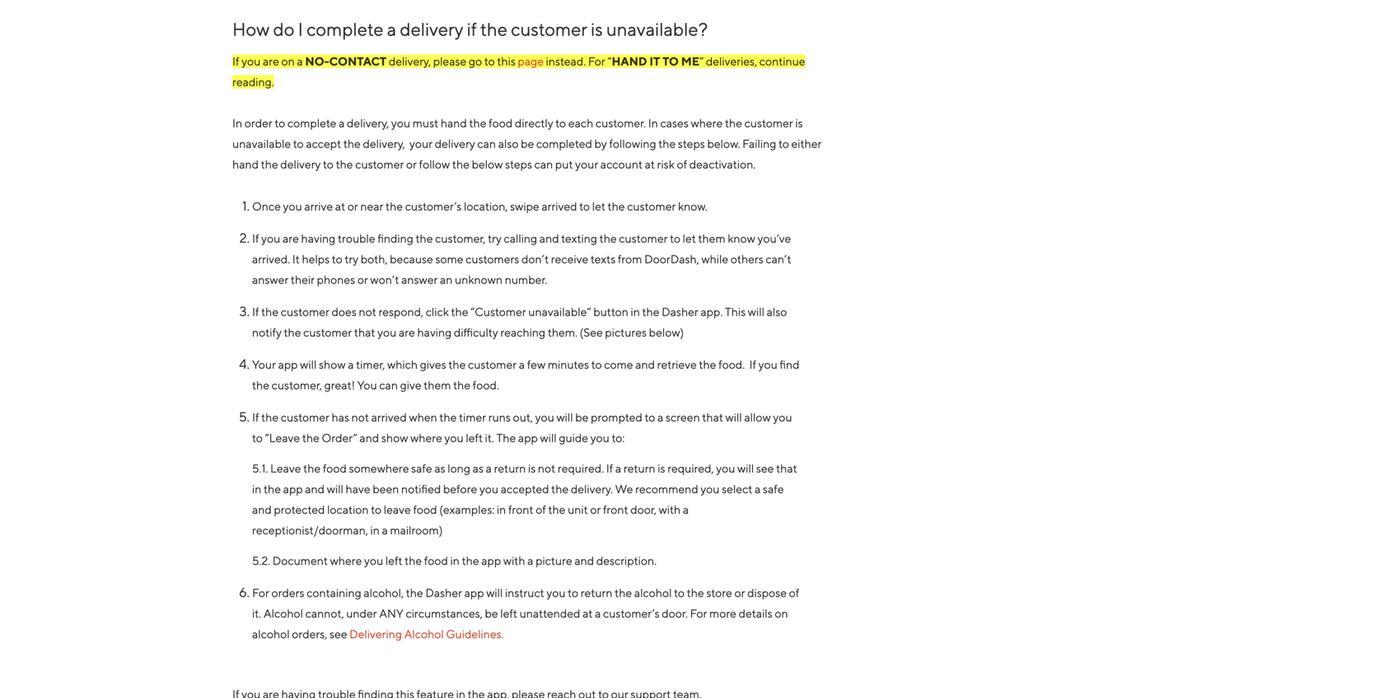 Task type: describe. For each thing, give the bounding box(es) containing it.
account
[[601, 157, 643, 171]]

customer inside your app will show a timer, which gives the customer a few minutes to come and retrieve the food.  if you find the customer, great! you can give them the food.
[[468, 358, 517, 371]]

the down the unavailable
[[261, 157, 278, 171]]

before
[[443, 482, 478, 496]]

how do i complete a delivery if the customer is unavailable?
[[232, 19, 708, 40]]

to right "go"
[[485, 54, 495, 68]]

them inside if you are having trouble finding the customer, try calling and texting the customer to let them know you've arrived. it helps to try both, because some customers don't receive texts from doordash, while others can't answer their phones or won't answer an unknown number.
[[699, 232, 726, 245]]

or inside if you are having trouble finding the customer, try calling and texting the customer to let them know you've arrived. it helps to try both, because some customers don't receive texts from doordash, while others can't answer their phones or won't answer an unknown number.
[[358, 273, 368, 286]]

the up texts on the top of page
[[600, 232, 617, 245]]

hand
[[612, 54, 648, 68]]

if for if the customer does not respond, click the "customer unavailable" button in the dasher app. this will also notify the customer that you are having difficulty reaching them. (see pictures below)
[[252, 305, 259, 319]]

failing
[[743, 137, 777, 150]]

mailroom)
[[390, 523, 443, 537]]

food down order"
[[323, 462, 347, 475]]

the up notify
[[261, 305, 279, 319]]

a left no- at the left top of the page
[[297, 54, 303, 68]]

in inside if the customer does not respond, click the "customer unavailable" button in the dasher app. this will also notify the customer that you are having difficulty reaching them. (see pictures below)
[[631, 305, 640, 319]]

prompted
[[591, 411, 643, 424]]

the up the below
[[469, 116, 487, 130]]

to left "leave
[[252, 431, 263, 445]]

the right gives
[[449, 358, 466, 371]]

the right follow
[[452, 157, 470, 171]]

1 as from the left
[[435, 462, 446, 475]]

2 answer from the left
[[402, 273, 438, 286]]

notify
[[252, 326, 282, 339]]

complete for i
[[307, 19, 384, 40]]

risk
[[657, 157, 675, 171]]

2 horizontal spatial for
[[690, 607, 708, 620]]

instead.
[[546, 54, 586, 68]]

0 horizontal spatial for
[[252, 586, 269, 600]]

0 horizontal spatial safe
[[411, 462, 433, 475]]

0 horizontal spatial at
[[335, 199, 345, 213]]

somewhere
[[349, 462, 409, 475]]

customer inside the if the customer has not arrived when the timer runs out, you will be prompted to a screen that will allow you to "leave the order" and show where you left it. the app will guide you to:
[[281, 411, 330, 424]]

unattended
[[520, 607, 581, 620]]

number.
[[505, 273, 548, 286]]

1 vertical spatial safe
[[763, 482, 784, 496]]

to up unattended
[[568, 586, 579, 600]]

finding
[[378, 232, 414, 245]]

0 vertical spatial can
[[478, 137, 496, 150]]

the up below)
[[643, 305, 660, 319]]

you've
[[758, 232, 792, 245]]

customer left know.
[[627, 199, 676, 213]]

guide
[[559, 431, 589, 445]]

2 front from the left
[[603, 503, 629, 516]]

a left timer, at bottom left
[[348, 358, 354, 371]]

is inside in order to complete a delivery, you must hand the food directly to each customer. in cases where the customer is unavailable to accept the delivery,  your delivery can also be completed by following the steps below. failing to either hand the delivery to the customer or follow the below steps can put your account at risk of deactivation.
[[796, 116, 803, 130]]

required,
[[668, 462, 714, 475]]

you left select
[[701, 482, 720, 496]]

customer inside if you are having trouble finding the customer, try calling and texting the customer to let them know you've arrived. it helps to try both, because some customers don't receive texts from doordash, while others can't answer their phones or won't answer an unknown number.
[[619, 232, 668, 245]]

alcohol,
[[364, 586, 404, 600]]

cases
[[661, 116, 689, 130]]

select
[[722, 482, 753, 496]]

this
[[497, 54, 516, 68]]

at inside for orders containing alcohol, the dasher app will instruct you to return the alcohol to the store or dispose of it. alcohol cannot, under any circumstances, be left unattended at a customer's door. for more details on alcohol orders, see
[[583, 607, 593, 620]]

unavailable
[[232, 137, 291, 150]]

(see
[[580, 326, 603, 339]]

and inside if you are having trouble finding the customer, try calling and texting the customer to let them know you've arrived. it helps to try both, because some customers don't receive texts from doordash, while others can't answer their phones or won't answer an unknown number.
[[540, 232, 559, 245]]

in left mailroom)
[[371, 523, 380, 537]]

arrived inside the if the customer has not arrived when the timer runs out, you will be prompted to a screen that will allow you to "leave the order" and show where you left it. the app will guide you to:
[[371, 411, 407, 424]]

that for customer
[[354, 326, 375, 339]]

if the customer has not arrived when the timer runs out, you will be prompted to a screen that will allow you to "leave the order" and show where you left it. the app will guide you to:
[[252, 411, 793, 445]]

once you arrive at or near the customer's location, swipe arrived to let the customer know.
[[252, 199, 708, 213]]

in down (examples:
[[451, 554, 460, 568]]

them inside your app will show a timer, which gives the customer a few minutes to come and retrieve the food.  if you find the customer, great! you can give them the food.
[[424, 378, 451, 392]]

you inside your app will show a timer, which gives the customer a few minutes to come and retrieve the food.  if you find the customer, great! you can give them the food.
[[759, 358, 778, 371]]

protected
[[274, 503, 325, 516]]

to
[[663, 54, 679, 68]]

the down the 5.1. leave
[[264, 482, 281, 496]]

a down recommend
[[683, 503, 689, 516]]

the left unit in the bottom of the page
[[549, 503, 566, 516]]

a up if you are on a no-contact delivery, please go to this page
[[387, 19, 397, 40]]

to right the order
[[275, 116, 285, 130]]

1 horizontal spatial try
[[488, 232, 502, 245]]

directly
[[515, 116, 554, 130]]

will inside for orders containing alcohol, the dasher app will instruct you to return the alcohol to the store or dispose of it. alcohol cannot, under any circumstances, be left unattended at a customer's door. for more details on alcohol orders, see
[[487, 586, 503, 600]]

you inside in order to complete a delivery, you must hand the food directly to each customer. in cases where the customer is unavailable to accept the delivery,  your delivery can also be completed by following the steps below. failing to either hand the delivery to the customer or follow the below steps can put your account at risk of deactivation.
[[391, 116, 411, 130]]

great!
[[324, 378, 355, 392]]

app inside the if the customer has not arrived when the timer runs out, you will be prompted to a screen that will allow you to "leave the order" and show where you left it. the app will guide you to:
[[518, 431, 538, 445]]

1 vertical spatial with
[[504, 554, 526, 568]]

a left few
[[519, 358, 525, 371]]

food inside in order to complete a delivery, you must hand the food directly to each customer. in cases where the customer is unavailable to accept the delivery,  your delivery can also be completed by following the steps below. failing to either hand the delivery to the customer or follow the below steps can put your account at risk of deactivation.
[[489, 116, 513, 130]]

the right near
[[386, 199, 403, 213]]

helps
[[302, 252, 330, 266]]

a right select
[[755, 482, 761, 496]]

screen
[[666, 411, 700, 424]]

go
[[469, 54, 482, 68]]

also inside in order to complete a delivery, you must hand the food directly to each customer. in cases where the customer is unavailable to accept the delivery,  your delivery can also be completed by following the steps below. failing to either hand the delivery to the customer or follow the below steps can put your account at risk of deactivation.
[[498, 137, 519, 150]]

the up "leave
[[261, 411, 279, 424]]

the left the timer
[[440, 411, 457, 424]]

1 vertical spatial alcohol
[[404, 627, 444, 641]]

2 in from the left
[[649, 116, 659, 130]]

reaching
[[501, 326, 546, 339]]

to up door.
[[674, 586, 685, 600]]

dasher inside for orders containing alcohol, the dasher app will instruct you to return the alcohol to the store or dispose of it. alcohol cannot, under any circumstances, be left unattended at a customer's door. for more details on alcohol orders, see
[[426, 586, 462, 600]]

customer up failing on the top right of the page
[[745, 116, 794, 130]]

0 vertical spatial delivery
[[400, 19, 464, 40]]

below.
[[708, 137, 741, 150]]

will inside your app will show a timer, which gives the customer a few minutes to come and retrieve the food.  if you find the customer, great! you can give them the food.
[[300, 358, 317, 371]]

a right long
[[486, 462, 492, 475]]

know
[[728, 232, 756, 245]]

door,
[[631, 503, 657, 516]]

1 horizontal spatial for
[[588, 54, 606, 68]]

give
[[400, 378, 422, 392]]

0 vertical spatial on
[[281, 54, 295, 68]]

2 vertical spatial delivery
[[281, 157, 321, 171]]

reading.
[[232, 75, 274, 89]]

the up unit in the bottom of the page
[[552, 482, 569, 496]]

each
[[569, 116, 594, 130]]

the right notify
[[284, 326, 301, 339]]

0 vertical spatial alcohol
[[635, 586, 672, 600]]

where inside the if the customer has not arrived when the timer runs out, you will be prompted to a screen that will allow you to "leave the order" and show where you left it. the app will guide you to:
[[411, 431, 443, 445]]

alcohol inside for orders containing alcohol, the dasher app will instruct you to return the alcohol to the store or dispose of it. alcohol cannot, under any circumstances, be left unattended at a customer's door. for more details on alcohol orders, see
[[264, 607, 303, 620]]

will left allow
[[726, 411, 742, 424]]

having inside if you are having trouble finding the customer, try calling and texting the customer to let them know you've arrived. it helps to try both, because some customers don't receive texts from doordash, while others can't answer their phones or won't answer an unknown number.
[[301, 232, 336, 245]]

instead. for " hand it to me
[[544, 54, 700, 68]]

app down (examples:
[[482, 554, 501, 568]]

the right click
[[451, 305, 469, 319]]

not inside 5.1. leave the food somewhere safe as long as a return is not required. if a return is required, you will see that in the app and will have been notified before you accepted the delivery. we recommend you select a safe and protected location to leave food (examples: in front of the unit or front door, with a receptionist/doorman, in a mailroom)
[[538, 462, 556, 475]]

receptionist/doorman,
[[252, 523, 368, 537]]

5.2. document
[[252, 554, 328, 568]]

1 vertical spatial can
[[535, 157, 553, 171]]

minutes
[[548, 358, 589, 371]]

customers
[[466, 252, 520, 266]]

" deliveries, continue reading.
[[232, 54, 806, 89]]

app.
[[701, 305, 723, 319]]

2 as from the left
[[473, 462, 484, 475]]

continue
[[760, 54, 806, 68]]

and left 'protected'
[[252, 503, 272, 516]]

you inside if the customer does not respond, click the "customer unavailable" button in the dasher app. this will also notify the customer that you are having difficulty reaching them. (see pictures below)
[[378, 326, 397, 339]]

the up risk
[[659, 137, 676, 150]]

at inside in order to complete a delivery, you must hand the food directly to each customer. in cases where the customer is unavailable to accept the delivery,  your delivery can also be completed by following the steps below. failing to either hand the delivery to the customer or follow the below steps can put your account at risk of deactivation.
[[645, 157, 655, 171]]

is up recommend
[[658, 462, 666, 475]]

"leave
[[265, 431, 300, 445]]

app inside your app will show a timer, which gives the customer a few minutes to come and retrieve the food.  if you find the customer, great! you can give them the food.
[[278, 358, 298, 371]]

on inside for orders containing alcohol, the dasher app will instruct you to return the alcohol to the store or dispose of it. alcohol cannot, under any circumstances, be left unattended at a customer's door. for more details on alcohol orders, see
[[775, 607, 789, 620]]

also inside if the customer does not respond, click the "customer unavailable" button in the dasher app. this will also notify the customer that you are having difficulty reaching them. (see pictures below)
[[767, 305, 788, 319]]

respond,
[[379, 305, 424, 319]]

the down (examples:
[[462, 554, 479, 568]]

you right out,
[[535, 411, 555, 424]]

the up the timer
[[453, 378, 471, 392]]

page
[[518, 54, 544, 68]]

long
[[448, 462, 471, 475]]

show inside your app will show a timer, which gives the customer a few minutes to come and retrieve the food.  if you find the customer, great! you can give them the food.
[[319, 358, 346, 371]]

1 horizontal spatial arrived
[[542, 199, 577, 213]]

unit
[[568, 503, 588, 516]]

a inside for orders containing alcohol, the dasher app will instruct you to return the alcohol to the store or dispose of it. alcohol cannot, under any circumstances, be left unattended at a customer's door. for more details on alcohol orders, see
[[595, 607, 601, 620]]

to left accept
[[293, 137, 304, 150]]

see inside 5.1. leave the food somewhere safe as long as a return is not required. if a return is required, you will see that in the app and will have been notified before you accepted the delivery. we recommend you select a safe and protected location to leave food (examples: in front of the unit or front door, with a receptionist/doorman, in a mailroom)
[[757, 462, 774, 475]]

customer down does
[[303, 326, 352, 339]]

you right before
[[480, 482, 499, 496]]

food down notified
[[413, 503, 437, 516]]

the right retrieve
[[699, 358, 717, 371]]

0 vertical spatial food.
[[719, 358, 745, 371]]

app inside 5.1. leave the food somewhere safe as long as a return is not required. if a return is required, you will see that in the app and will have been notified before you accepted the delivery. we recommend you select a safe and protected location to leave food (examples: in front of the unit or front door, with a receptionist/doorman, in a mailroom)
[[283, 482, 303, 496]]

to up phones
[[332, 252, 343, 266]]

the right alcohol,
[[406, 586, 423, 600]]

a down leave
[[382, 523, 388, 537]]

are for on
[[263, 54, 279, 68]]

customer down the their
[[281, 305, 330, 319]]

to:
[[612, 431, 625, 445]]

if for if the customer has not arrived when the timer runs out, you will be prompted to a screen that will allow you to "leave the order" and show where you left it. the app will guide you to:
[[252, 411, 259, 424]]

required.
[[558, 462, 604, 475]]

complete for to
[[288, 116, 337, 130]]

is up accepted
[[528, 462, 536, 475]]

5.1. leave the food somewhere safe as long as a return is not required. if a return is required, you will see that in the app and will have been notified before you accepted the delivery. we recommend you select a safe and protected location to leave food (examples: in front of the unit or front door, with a receptionist/doorman, in a mailroom)
[[252, 462, 798, 537]]

0 horizontal spatial food.
[[473, 378, 499, 392]]

left inside for orders containing alcohol, the dasher app will instruct you to return the alcohol to the store or dispose of it. alcohol cannot, under any circumstances, be left unattended at a customer's door. for more details on alcohol orders, see
[[501, 607, 518, 620]]

the up because
[[416, 232, 433, 245]]

food down mailroom)
[[424, 554, 448, 568]]

of inside for orders containing alcohol, the dasher app will instruct you to return the alcohol to the store or dispose of it. alcohol cannot, under any circumstances, be left unattended at a customer's door. for more details on alcohol orders, see
[[789, 586, 800, 600]]

the left store
[[687, 586, 705, 600]]

are for having
[[283, 232, 299, 245]]

you up select
[[717, 462, 736, 475]]

location,
[[464, 199, 508, 213]]

the right if
[[481, 19, 508, 40]]

find
[[780, 358, 800, 371]]

by
[[595, 137, 607, 150]]

1 vertical spatial alcohol
[[252, 627, 290, 641]]

if the customer does not respond, click the "customer unavailable" button in the dasher app. this will also notify the customer that you are having difficulty reaching them. (see pictures below)
[[252, 305, 788, 339]]

1 vertical spatial left
[[386, 554, 403, 568]]

and up 'protected'
[[305, 482, 325, 496]]

we
[[615, 482, 633, 496]]

0 vertical spatial hand
[[441, 116, 467, 130]]

2 vertical spatial delivery,
[[363, 137, 405, 150]]

with inside 5.1. leave the food somewhere safe as long as a return is not required. if a return is required, you will see that in the app and will have been notified before you accepted the delivery. we recommend you select a safe and protected location to leave food (examples: in front of the unit or front door, with a receptionist/doorman, in a mailroom)
[[659, 503, 681, 516]]

left inside the if the customer has not arrived when the timer runs out, you will be prompted to a screen that will allow you to "leave the order" and show where you left it. the app will guide you to:
[[466, 431, 483, 445]]

orders,
[[292, 627, 327, 641]]

picture
[[536, 554, 573, 568]]

the up below.
[[725, 116, 743, 130]]

the down mailroom)
[[405, 554, 422, 568]]

not for has
[[352, 411, 369, 424]]

circumstances,
[[406, 607, 483, 620]]

unknown
[[455, 273, 503, 286]]

show inside the if the customer has not arrived when the timer runs out, you will be prompted to a screen that will allow you to "leave the order" and show where you left it. the app will guide you to:
[[382, 431, 408, 445]]

0 horizontal spatial where
[[330, 554, 362, 568]]

or left near
[[348, 199, 358, 213]]

doordash,
[[645, 252, 700, 266]]

to left either
[[779, 137, 790, 150]]

where inside in order to complete a delivery, you must hand the food directly to each customer. in cases where the customer is unavailable to accept the delivery,  your delivery can also be completed by following the steps below. failing to either hand the delivery to the customer or follow the below steps can put your account at risk of deactivation.
[[691, 116, 723, 130]]

"
[[608, 54, 612, 68]]

1 vertical spatial delivery
[[435, 137, 475, 150]]

you right allow
[[774, 411, 793, 424]]

or inside in order to complete a delivery, you must hand the food directly to each customer. in cases where the customer is unavailable to accept the delivery,  your delivery can also be completed by following the steps below. failing to either hand the delivery to the customer or follow the below steps can put your account at risk of deactivation.
[[406, 157, 417, 171]]

app inside for orders containing alcohol, the dasher app will instruct you to return the alcohol to the store or dispose of it. alcohol cannot, under any circumstances, be left unattended at a customer's door. for more details on alcohol orders, see
[[465, 586, 484, 600]]

the down your
[[252, 378, 270, 392]]

are inside if the customer does not respond, click the "customer unavailable" button in the dasher app. this will also notify the customer that you are having difficulty reaching them. (see pictures below)
[[399, 326, 415, 339]]

dispose
[[748, 586, 787, 600]]

while
[[702, 252, 729, 266]]

either
[[792, 137, 822, 150]]

(examples:
[[440, 503, 495, 516]]

1 in from the left
[[232, 116, 242, 130]]

you up reading.
[[242, 54, 261, 68]]

you down the timer
[[445, 431, 464, 445]]

dasher inside if the customer does not respond, click the "customer unavailable" button in the dasher app. this will also notify the customer that you are having difficulty reaching them. (see pictures below)
[[662, 305, 699, 319]]

is up instead. for " hand it to me
[[591, 19, 603, 40]]

order
[[245, 116, 273, 130]]

in down accepted
[[497, 503, 506, 516]]

this
[[725, 305, 746, 319]]

will up select
[[738, 462, 754, 475]]

a inside in order to complete a delivery, you must hand the food directly to each customer. in cases where the customer is unavailable to accept the delivery,  your delivery can also be completed by following the steps below. failing to either hand the delivery to the customer or follow the below steps can put your account at risk of deactivation.
[[339, 116, 345, 130]]

1 horizontal spatial steps
[[678, 137, 705, 150]]

you inside for orders containing alcohol, the dasher app will instruct you to return the alcohol to the store or dispose of it. alcohol cannot, under any circumstances, be left unattended at a customer's door. for more details on alcohol orders, see
[[547, 586, 566, 600]]

and right picture
[[575, 554, 594, 568]]



Task type: locate. For each thing, give the bounding box(es) containing it.
a inside the if the customer has not arrived when the timer runs out, you will be prompted to a screen that will allow you to "leave the order" and show where you left it. the app will guide you to:
[[658, 411, 664, 424]]

customer's down follow
[[405, 199, 462, 213]]

can up the below
[[478, 137, 496, 150]]

will left have
[[327, 482, 344, 496]]

if inside the if the customer has not arrived when the timer runs out, you will be prompted to a screen that will allow you to "leave the order" and show where you left it. the app will guide you to:
[[252, 411, 259, 424]]

if up reading.
[[232, 54, 239, 68]]

and inside your app will show a timer, which gives the customer a few minutes to come and retrieve the food.  if you find the customer, great! you can give them the food.
[[636, 358, 655, 371]]

of inside in order to complete a delivery, you must hand the food directly to each customer. in cases where the customer is unavailable to accept the delivery,  your delivery can also be completed by following the steps below. failing to either hand the delivery to the customer or follow the below steps can put your account at risk of deactivation.
[[677, 157, 688, 171]]

you inside if you are having trouble finding the customer, try calling and texting the customer to let them know you've arrived. it helps to try both, because some customers don't receive texts from doordash, while others can't answer their phones or won't answer an unknown number.
[[261, 232, 281, 245]]

0 horizontal spatial them
[[424, 378, 451, 392]]

0 vertical spatial customer,
[[435, 232, 486, 245]]

2 horizontal spatial of
[[789, 586, 800, 600]]

delivering alcohol guidelines.
[[350, 627, 504, 641]]

1 vertical spatial arrived
[[371, 411, 407, 424]]

1 vertical spatial steps
[[505, 157, 533, 171]]

1 horizontal spatial customer,
[[435, 232, 486, 245]]

at left risk
[[645, 157, 655, 171]]

1 vertical spatial that
[[703, 411, 724, 424]]

app down out,
[[518, 431, 538, 445]]

or
[[406, 157, 417, 171], [348, 199, 358, 213], [358, 273, 368, 286], [590, 503, 601, 516], [735, 586, 746, 600]]

front
[[509, 503, 534, 516], [603, 503, 629, 516]]

1 horizontal spatial hand
[[441, 116, 467, 130]]

you left arrive
[[283, 199, 302, 213]]

also
[[498, 137, 519, 150], [767, 305, 788, 319]]

on left no- at the left top of the page
[[281, 54, 295, 68]]

1 vertical spatial delivery,
[[347, 116, 389, 130]]

guidelines.
[[446, 627, 504, 641]]

it. inside the if the customer has not arrived when the timer runs out, you will be prompted to a screen that will allow you to "leave the order" and show where you left it. the app will guide you to:
[[485, 431, 494, 445]]

safe up notified
[[411, 462, 433, 475]]

you up unattended
[[547, 586, 566, 600]]

it. inside for orders containing alcohol, the dasher app will instruct you to return the alcohol to the store or dispose of it. alcohol cannot, under any circumstances, be left unattended at a customer's door. for more details on alcohol orders, see
[[252, 607, 261, 620]]

1 horizontal spatial can
[[478, 137, 496, 150]]

can inside your app will show a timer, which gives the customer a few minutes to come and retrieve the food.  if you find the customer, great! you can give them the food.
[[379, 378, 398, 392]]

0 vertical spatial delivery,
[[389, 54, 431, 68]]

1 horizontal spatial safe
[[763, 482, 784, 496]]

you up arrived. at left
[[261, 232, 281, 245]]

2 vertical spatial be
[[485, 607, 498, 620]]

0 vertical spatial arrived
[[542, 199, 577, 213]]

front down the we
[[603, 503, 629, 516]]

if inside 5.1. leave the food somewhere safe as long as a return is not required. if a return is required, you will see that in the app and will have been notified before you accepted the delivery. we recommend you select a safe and protected location to leave food (examples: in front of the unit or front door, with a receptionist/doorman, in a mailroom)
[[607, 462, 614, 475]]

1 horizontal spatial alcohol
[[635, 586, 672, 600]]

1 horizontal spatial at
[[583, 607, 593, 620]]

will inside if the customer does not respond, click the "customer unavailable" button in the dasher app. this will also notify the customer that you are having difficulty reaching them. (see pictures below)
[[748, 305, 765, 319]]

to up doordash,
[[670, 232, 681, 245]]

2 horizontal spatial that
[[777, 462, 798, 475]]

others
[[731, 252, 764, 266]]

unavailable"
[[529, 305, 591, 319]]

instruct
[[505, 586, 545, 600]]

2 horizontal spatial can
[[535, 157, 553, 171]]

and right come
[[636, 358, 655, 371]]

for left "
[[588, 54, 606, 68]]

orders
[[272, 586, 305, 600]]

delivery down accept
[[281, 157, 321, 171]]

if for if you are having trouble finding the customer, try calling and texting the customer to let them know you've arrived. it helps to try both, because some customers don't receive texts from doordash, while others can't answer their phones or won't answer an unknown number.
[[252, 232, 259, 245]]

and right order"
[[360, 431, 379, 445]]

can't
[[766, 252, 792, 266]]

1 horizontal spatial return
[[581, 586, 613, 600]]

timer,
[[356, 358, 385, 371]]

1 answer from the left
[[252, 273, 289, 286]]

at
[[645, 157, 655, 171], [335, 199, 345, 213], [583, 607, 593, 620]]

that for see
[[777, 462, 798, 475]]

runs
[[489, 411, 511, 424]]

been
[[373, 482, 399, 496]]

the down description.
[[615, 586, 632, 600]]

no-
[[305, 54, 329, 68]]

0 vertical spatial having
[[301, 232, 336, 245]]

customer,
[[435, 232, 486, 245], [272, 378, 322, 392]]

more
[[710, 607, 737, 620]]

be inside for orders containing alcohol, the dasher app will instruct you to return the alcohol to the store or dispose of it. alcohol cannot, under any circumstances, be left unattended at a customer's door. for more details on alcohol orders, see
[[485, 607, 498, 620]]

you left "must"
[[391, 116, 411, 130]]

customer up near
[[355, 157, 404, 171]]

dasher up circumstances,
[[426, 586, 462, 600]]

to left each
[[556, 116, 566, 130]]

to
[[485, 54, 495, 68], [275, 116, 285, 130], [556, 116, 566, 130], [293, 137, 304, 150], [779, 137, 790, 150], [323, 157, 334, 171], [580, 199, 590, 213], [670, 232, 681, 245], [332, 252, 343, 266], [592, 358, 602, 371], [645, 411, 656, 424], [252, 431, 263, 445], [371, 503, 382, 516], [568, 586, 579, 600], [674, 586, 685, 600]]

customer down difficulty
[[468, 358, 517, 371]]

not inside the if the customer has not arrived when the timer runs out, you will be prompted to a screen that will allow you to "leave the order" and show where you left it. the app will guide you to:
[[352, 411, 369, 424]]

will right your
[[300, 358, 317, 371]]

0 horizontal spatial it.
[[252, 607, 261, 620]]

calling
[[504, 232, 538, 245]]

0 vertical spatial dasher
[[662, 305, 699, 319]]

to inside your app will show a timer, which gives the customer a few minutes to come and retrieve the food.  if you find the customer, great! you can give them the food.
[[592, 358, 602, 371]]

show
[[319, 358, 346, 371], [382, 431, 408, 445]]

can
[[478, 137, 496, 150], [535, 157, 553, 171], [379, 378, 398, 392]]

of right dispose
[[789, 586, 800, 600]]

1 vertical spatial dasher
[[426, 586, 462, 600]]

steps
[[678, 137, 705, 150], [505, 157, 533, 171]]

it.
[[485, 431, 494, 445], [252, 607, 261, 620]]

below)
[[649, 326, 684, 339]]

left up alcohol,
[[386, 554, 403, 568]]

0 vertical spatial show
[[319, 358, 346, 371]]

0 vertical spatial for
[[588, 54, 606, 68]]

0 vertical spatial of
[[677, 157, 688, 171]]

front down accepted
[[509, 503, 534, 516]]

left down the timer
[[466, 431, 483, 445]]

0 horizontal spatial be
[[485, 607, 498, 620]]

customer.
[[596, 116, 646, 130]]

0 horizontal spatial as
[[435, 462, 446, 475]]

0 horizontal spatial return
[[494, 462, 526, 475]]

texting
[[562, 232, 598, 245]]

the right accept
[[344, 137, 361, 150]]

complete inside in order to complete a delivery, you must hand the food directly to each customer. in cases where the customer is unavailable to accept the delivery,  your delivery can also be completed by following the steps below. failing to either hand the delivery to the customer or follow the below steps can put your account at risk of deactivation.
[[288, 116, 337, 130]]

where up below.
[[691, 116, 723, 130]]

to left leave
[[371, 503, 382, 516]]

1 vertical spatial try
[[345, 252, 359, 266]]

be inside in order to complete a delivery, you must hand the food directly to each customer. in cases where the customer is unavailable to accept the delivery,  your delivery can also be completed by following the steps below. failing to either hand the delivery to the customer or follow the below steps can put your account at risk of deactivation.
[[521, 137, 534, 150]]

the right the 5.1. leave
[[303, 462, 321, 475]]

to left "screen"
[[645, 411, 656, 424]]

not right does
[[359, 305, 377, 319]]

not inside if the customer does not respond, click the "customer unavailable" button in the dasher app. this will also notify the customer that you are having difficulty reaching them. (see pictures below)
[[359, 305, 377, 319]]

customer's
[[405, 199, 462, 213], [603, 607, 660, 620]]

deactivation.
[[690, 157, 756, 171]]

1 vertical spatial customer,
[[272, 378, 322, 392]]

be up guidelines.
[[485, 607, 498, 620]]

0 vertical spatial that
[[354, 326, 375, 339]]

0 horizontal spatial left
[[386, 554, 403, 568]]

see down cannot,
[[330, 627, 347, 641]]

1 horizontal spatial with
[[659, 503, 681, 516]]

description.
[[597, 554, 657, 568]]

have
[[346, 482, 371, 496]]

0 horizontal spatial are
[[263, 54, 279, 68]]

2 vertical spatial can
[[379, 378, 398, 392]]

1 vertical spatial of
[[536, 503, 546, 516]]

dasher up below)
[[662, 305, 699, 319]]

0 horizontal spatial show
[[319, 358, 346, 371]]

let up texting
[[592, 199, 606, 213]]

a up the we
[[616, 462, 622, 475]]

0 horizontal spatial on
[[281, 54, 295, 68]]

in
[[232, 116, 242, 130], [649, 116, 659, 130]]

0 vertical spatial try
[[488, 232, 502, 245]]

2 horizontal spatial be
[[576, 411, 589, 424]]

page link
[[518, 54, 544, 68]]

leave
[[384, 503, 411, 516]]

to up texting
[[580, 199, 590, 213]]

as
[[435, 462, 446, 475], [473, 462, 484, 475]]

let inside if you are having trouble finding the customer, try calling and texting the customer to let them know you've arrived. it helps to try both, because some customers don't receive texts from doordash, while others can't answer their phones or won't answer an unknown number.
[[683, 232, 696, 245]]

return
[[494, 462, 526, 475], [624, 462, 656, 475], [581, 586, 613, 600]]

put
[[556, 157, 573, 171]]

are inside if you are having trouble finding the customer, try calling and texting the customer to let them know you've arrived. it helps to try both, because some customers don't receive texts from doordash, while others can't answer their phones or won't answer an unknown number.
[[283, 232, 299, 245]]

can right you
[[379, 378, 398, 392]]

with up 'instruct'
[[504, 554, 526, 568]]

notified
[[401, 482, 441, 496]]

won't
[[370, 273, 399, 286]]

below
[[472, 157, 503, 171]]

some
[[436, 252, 464, 266]]

retrieve
[[658, 358, 697, 371]]

having up helps
[[301, 232, 336, 245]]

0 horizontal spatial having
[[301, 232, 336, 245]]

0 vertical spatial also
[[498, 137, 519, 150]]

which
[[387, 358, 418, 371]]

0 vertical spatial left
[[466, 431, 483, 445]]

app up circumstances,
[[465, 586, 484, 600]]

0 horizontal spatial let
[[592, 199, 606, 213]]

2 vertical spatial of
[[789, 586, 800, 600]]

in down the 5.1. leave
[[252, 482, 262, 496]]

to inside 5.1. leave the food somewhere safe as long as a return is not required. if a return is required, you will see that in the app and will have been notified before you accepted the delivery. we recommend you select a safe and protected location to leave food (examples: in front of the unit or front door, with a receptionist/doorman, in a mailroom)
[[371, 503, 382, 516]]

0 horizontal spatial alcohol
[[264, 607, 303, 620]]

if down your
[[252, 411, 259, 424]]

it
[[650, 54, 660, 68]]

see
[[757, 462, 774, 475], [330, 627, 347, 641]]

are up it
[[283, 232, 299, 245]]

must
[[413, 116, 439, 130]]

in order to complete a delivery, you must hand the food directly to each customer. in cases where the customer is unavailable to accept the delivery,  your delivery can also be completed by following the steps below. failing to either hand the delivery to the customer or follow the below steps can put your account at risk of deactivation.
[[232, 116, 822, 171]]

1 horizontal spatial where
[[411, 431, 443, 445]]

1 horizontal spatial food.
[[719, 358, 745, 371]]

0 vertical spatial it.
[[485, 431, 494, 445]]

show up somewhere
[[382, 431, 408, 445]]

if inside if the customer does not respond, click the "customer unavailable" button in the dasher app. this will also notify the customer that you are having difficulty reaching them. (see pictures below)
[[252, 305, 259, 319]]

0 horizontal spatial answer
[[252, 273, 289, 286]]

not for does
[[359, 305, 377, 319]]

for right door.
[[690, 607, 708, 620]]

please
[[433, 54, 467, 68]]

when
[[409, 411, 438, 424]]

if inside if you are having trouble finding the customer, try calling and texting the customer to let them know you've arrived. it helps to try both, because some customers don't receive texts from doordash, while others can't answer their phones or won't answer an unknown number.
[[252, 232, 259, 245]]

delivering alcohol guidelines. link
[[350, 627, 504, 641]]

0 horizontal spatial can
[[379, 378, 398, 392]]

hand down the unavailable
[[232, 157, 259, 171]]

0 horizontal spatial arrived
[[371, 411, 407, 424]]

1 horizontal spatial dasher
[[662, 305, 699, 319]]

2 horizontal spatial return
[[624, 462, 656, 475]]

you
[[357, 378, 377, 392]]

1 vertical spatial customer's
[[603, 607, 660, 620]]

not right has
[[352, 411, 369, 424]]

customer, down your
[[272, 378, 322, 392]]

where down when
[[411, 431, 443, 445]]

delivering
[[350, 627, 402, 641]]

customer, up some
[[435, 232, 486, 245]]

be up guide
[[576, 411, 589, 424]]

a right unattended
[[595, 607, 601, 620]]

1 vertical spatial not
[[352, 411, 369, 424]]

me
[[681, 54, 700, 68]]

alcohol
[[635, 586, 672, 600], [252, 627, 290, 641]]

the down account
[[608, 199, 625, 213]]

1 horizontal spatial that
[[703, 411, 724, 424]]

1 front from the left
[[509, 503, 534, 516]]

customer up instead.
[[511, 19, 588, 40]]

"
[[700, 54, 704, 68]]

few
[[527, 358, 546, 371]]

0 vertical spatial alcohol
[[264, 607, 303, 620]]

will
[[748, 305, 765, 319], [300, 358, 317, 371], [557, 411, 573, 424], [726, 411, 742, 424], [540, 431, 557, 445], [738, 462, 754, 475], [327, 482, 344, 496], [487, 586, 503, 600]]

1 vertical spatial are
[[283, 232, 299, 245]]

of
[[677, 157, 688, 171], [536, 503, 546, 516], [789, 586, 800, 600]]

customer
[[511, 19, 588, 40], [745, 116, 794, 130], [355, 157, 404, 171], [627, 199, 676, 213], [619, 232, 668, 245], [281, 305, 330, 319], [303, 326, 352, 339], [468, 358, 517, 371], [281, 411, 330, 424]]

1 horizontal spatial be
[[521, 137, 534, 150]]

your app will show a timer, which gives the customer a few minutes to come and retrieve the food.  if you find the customer, great! you can give them the food.
[[252, 358, 800, 392]]

0 horizontal spatial hand
[[232, 157, 259, 171]]

the down accept
[[336, 157, 353, 171]]

having inside if the customer does not respond, click the "customer unavailable" button in the dasher app. this will also notify the customer that you are having difficulty reaching them. (see pictures below)
[[417, 326, 452, 339]]

you left to:
[[591, 431, 610, 445]]

has
[[332, 411, 350, 424]]

on down dispose
[[775, 607, 789, 620]]

delivery, left "must"
[[347, 116, 389, 130]]

2 vertical spatial left
[[501, 607, 518, 620]]

door.
[[662, 607, 688, 620]]

0 vertical spatial safe
[[411, 462, 433, 475]]

return inside for orders containing alcohol, the dasher app will instruct you to return the alcohol to the store or dispose of it. alcohol cannot, under any circumstances, be left unattended at a customer's door. for more details on alcohol orders, see
[[581, 586, 613, 600]]

see inside for orders containing alcohol, the dasher app will instruct you to return the alcohol to the store or dispose of it. alcohol cannot, under any circumstances, be left unattended at a customer's door. for more details on alcohol orders, see
[[330, 627, 347, 641]]

delivery.
[[571, 482, 613, 496]]

the right "leave
[[302, 431, 320, 445]]

arrive
[[304, 199, 333, 213]]

and inside the if the customer has not arrived when the timer runs out, you will be prompted to a screen that will allow you to "leave the order" and show where you left it. the app will guide you to:
[[360, 431, 379, 445]]

that inside the if the customer has not arrived when the timer runs out, you will be prompted to a screen that will allow you to "leave the order" and show where you left it. the app will guide you to:
[[703, 411, 724, 424]]

that
[[354, 326, 375, 339], [703, 411, 724, 424], [777, 462, 798, 475]]

will left guide
[[540, 431, 557, 445]]

0 horizontal spatial that
[[354, 326, 375, 339]]

1 vertical spatial food.
[[473, 378, 499, 392]]

if for if you are on a no-contact delivery, please go to this page
[[232, 54, 239, 68]]

will left 'instruct'
[[487, 586, 503, 600]]

1 horizontal spatial show
[[382, 431, 408, 445]]

customer, inside your app will show a timer, which gives the customer a few minutes to come and retrieve the food.  if you find the customer, great! you can give them the food.
[[272, 378, 322, 392]]

will up guide
[[557, 411, 573, 424]]

a
[[387, 19, 397, 40], [297, 54, 303, 68], [339, 116, 345, 130], [348, 358, 354, 371], [519, 358, 525, 371], [658, 411, 664, 424], [486, 462, 492, 475], [616, 462, 622, 475], [755, 482, 761, 496], [683, 503, 689, 516], [382, 523, 388, 537], [528, 554, 534, 568], [595, 607, 601, 620]]

0 horizontal spatial customer's
[[405, 199, 462, 213]]

answer
[[252, 273, 289, 286], [402, 273, 438, 286]]

1 horizontal spatial on
[[775, 607, 789, 620]]

1 vertical spatial them
[[424, 378, 451, 392]]

with down recommend
[[659, 503, 681, 516]]

"customer
[[471, 305, 526, 319]]

1 horizontal spatial it.
[[485, 431, 494, 445]]

customer up from
[[619, 232, 668, 245]]

if up delivery.
[[607, 462, 614, 475]]

1 vertical spatial at
[[335, 199, 345, 213]]

2 horizontal spatial at
[[645, 157, 655, 171]]

to down accept
[[323, 157, 334, 171]]

how
[[232, 19, 270, 40]]

if up arrived. at left
[[252, 232, 259, 245]]

0 horizontal spatial try
[[345, 252, 359, 266]]

be inside the if the customer has not arrived when the timer runs out, you will be prompted to a screen that will allow you to "leave the order" and show where you left it. the app will guide you to:
[[576, 411, 589, 424]]

1 horizontal spatial alcohol
[[404, 627, 444, 641]]

allow
[[745, 411, 771, 424]]

customer's inside for orders containing alcohol, the dasher app will instruct you to return the alcohol to the store or dispose of it. alcohol cannot, under any circumstances, be left unattended at a customer's door. for more details on alcohol orders, see
[[603, 607, 660, 620]]

1 vertical spatial show
[[382, 431, 408, 445]]

0 vertical spatial let
[[592, 199, 606, 213]]

2 vertical spatial that
[[777, 462, 798, 475]]

are down respond, on the top left of the page
[[399, 326, 415, 339]]

left down 'instruct'
[[501, 607, 518, 620]]

food left directly
[[489, 116, 513, 130]]

0 vertical spatial them
[[699, 232, 726, 245]]

or inside for orders containing alcohol, the dasher app will instruct you to return the alcohol to the store or dispose of it. alcohol cannot, under any circumstances, be left unattended at a customer's door. for more details on alcohol orders, see
[[735, 586, 746, 600]]

1 vertical spatial be
[[576, 411, 589, 424]]

you up alcohol,
[[364, 554, 383, 568]]

contact
[[329, 54, 387, 68]]

any
[[379, 607, 404, 620]]

order"
[[322, 431, 358, 445]]

0 horizontal spatial also
[[498, 137, 519, 150]]

1 horizontal spatial front
[[603, 503, 629, 516]]

1 vertical spatial hand
[[232, 157, 259, 171]]

food
[[489, 116, 513, 130], [323, 462, 347, 475], [413, 503, 437, 516], [424, 554, 448, 568]]

or inside 5.1. leave the food somewhere safe as long as a return is not required. if a return is required, you will see that in the app and will have been notified before you accepted the delivery. we recommend you select a safe and protected location to leave food (examples: in front of the unit or front door, with a receptionist/doorman, in a mailroom)
[[590, 503, 601, 516]]

customer, inside if you are having trouble finding the customer, try calling and texting the customer to let them know you've arrived. it helps to try both, because some customers don't receive texts from doordash, while others can't answer their phones or won't answer an unknown number.
[[435, 232, 486, 245]]

not
[[359, 305, 377, 319], [352, 411, 369, 424], [538, 462, 556, 475]]

them up while
[[699, 232, 726, 245]]

a left picture
[[528, 554, 534, 568]]

try up customers
[[488, 232, 502, 245]]

complete up contact
[[307, 19, 384, 40]]

1 vertical spatial for
[[252, 586, 269, 600]]

0 horizontal spatial of
[[536, 503, 546, 516]]

0 horizontal spatial alcohol
[[252, 627, 290, 641]]

alcohol left orders,
[[252, 627, 290, 641]]

in left the order
[[232, 116, 242, 130]]

come
[[604, 358, 634, 371]]

0 vertical spatial be
[[521, 137, 534, 150]]

0 horizontal spatial front
[[509, 503, 534, 516]]

if you are on a no-contact delivery, please go to this page
[[232, 54, 544, 68]]

receive
[[551, 252, 589, 266]]

out,
[[513, 411, 533, 424]]

because
[[390, 252, 433, 266]]

answer down arrived. at left
[[252, 273, 289, 286]]

them.
[[548, 326, 578, 339]]

of inside 5.1. leave the food somewhere safe as long as a return is not required. if a return is required, you will see that in the app and will have been notified before you accepted the delivery. we recommend you select a safe and protected location to leave food (examples: in front of the unit or front door, with a receptionist/doorman, in a mailroom)
[[536, 503, 546, 516]]

that inside if the customer does not respond, click the "customer unavailable" button in the dasher app. this will also notify the customer that you are having difficulty reaching them. (see pictures below)
[[354, 326, 375, 339]]

it
[[292, 252, 300, 266]]

be down directly
[[521, 137, 534, 150]]

2 vertical spatial not
[[538, 462, 556, 475]]

know.
[[678, 199, 708, 213]]

that inside 5.1. leave the food somewhere safe as long as a return is not required. if a return is required, you will see that in the app and will have been notified before you accepted the delivery. we recommend you select a safe and protected location to leave food (examples: in front of the unit or front door, with a receptionist/doorman, in a mailroom)
[[777, 462, 798, 475]]



Task type: vqa. For each thing, say whether or not it's contained in the screenshot.
Now
no



